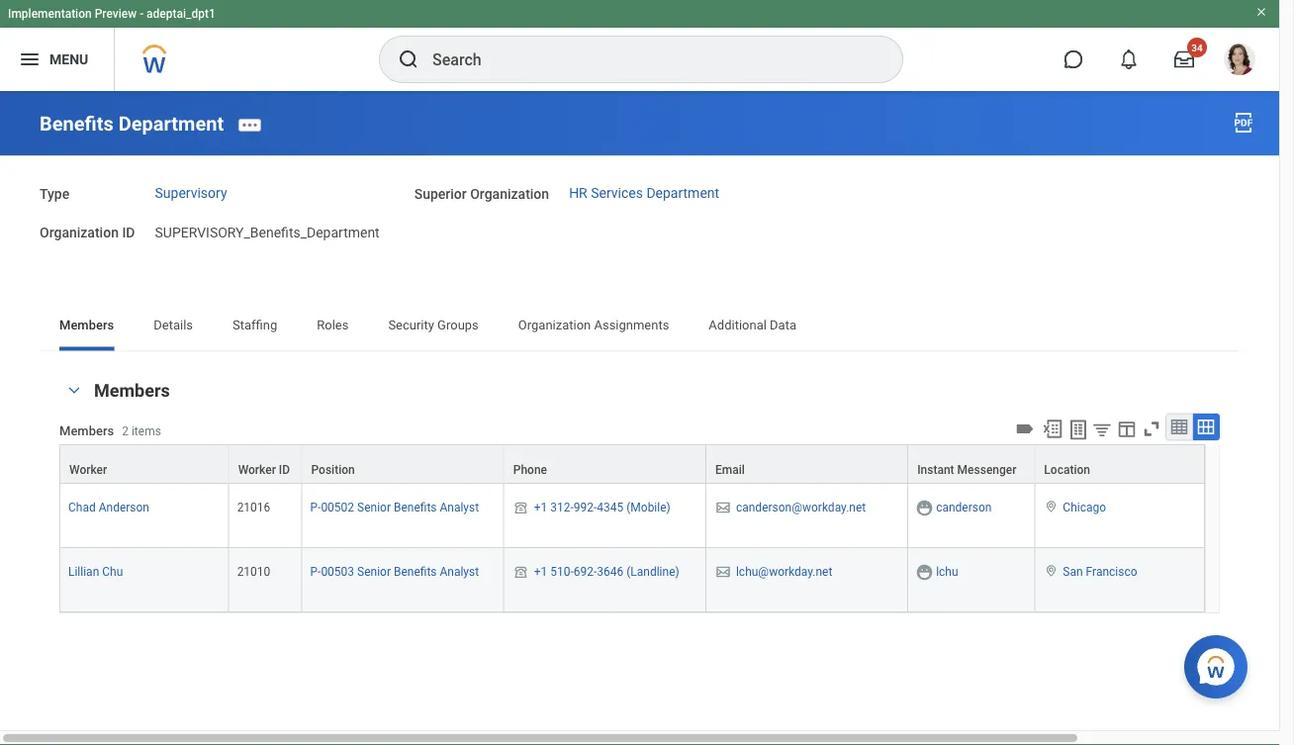 Task type: vqa. For each thing, say whether or not it's contained in the screenshot.
Benefits
yes



Task type: describe. For each thing, give the bounding box(es) containing it.
lillian
[[68, 565, 99, 579]]

row containing lillian chu
[[59, 548, 1205, 613]]

p-00503 senior benefits analyst
[[310, 565, 479, 579]]

hr
[[569, 185, 588, 201]]

hr services department
[[569, 185, 719, 201]]

staffing
[[233, 318, 277, 333]]

organization assignments
[[518, 318, 669, 333]]

canderson@workday.net
[[736, 501, 866, 514]]

row containing worker
[[59, 444, 1205, 484]]

yahoo image for canderson
[[915, 499, 934, 517]]

superior
[[414, 186, 467, 203]]

21010
[[237, 565, 270, 579]]

1 vertical spatial members
[[94, 380, 170, 401]]

0 vertical spatial members
[[59, 318, 114, 333]]

benefits department link
[[40, 112, 224, 135]]

(landline)
[[627, 565, 679, 579]]

search image
[[397, 47, 421, 71]]

34 button
[[1163, 38, 1207, 81]]

312-
[[550, 501, 574, 514]]

phone image for +1 510-692-3646 (landline)
[[512, 564, 530, 580]]

justify image
[[18, 47, 42, 71]]

34
[[1192, 42, 1203, 53]]

lillian chu
[[68, 565, 123, 579]]

chad
[[68, 501, 96, 514]]

supervisory_benefits_department
[[155, 225, 380, 241]]

members button
[[94, 380, 170, 401]]

fullscreen image
[[1141, 418, 1163, 440]]

992-
[[574, 501, 597, 514]]

benefits for 21016
[[394, 501, 437, 514]]

adeptai_dpt1
[[147, 7, 216, 21]]

location image for san francisco
[[1043, 564, 1059, 578]]

items
[[132, 425, 161, 438]]

additional data
[[709, 318, 797, 333]]

+1 510-692-3646 (landline)
[[534, 565, 679, 579]]

instant
[[917, 463, 954, 477]]

21016
[[237, 501, 270, 514]]

instant messenger
[[917, 463, 1017, 477]]

3646
[[597, 565, 624, 579]]

data
[[770, 318, 797, 333]]

messenger
[[957, 463, 1017, 477]]

details
[[154, 318, 193, 333]]

lchu@workday.net
[[736, 565, 833, 579]]

supervisory
[[155, 185, 227, 201]]

mail image for +1 312-992-4345 (mobile)
[[714, 500, 732, 515]]

row containing chad anderson
[[59, 484, 1205, 548]]

p-00502 senior benefits analyst
[[310, 501, 479, 514]]

benefits department main content
[[0, 91, 1279, 703]]

services
[[591, 185, 643, 201]]

security groups
[[388, 318, 479, 333]]

2
[[122, 425, 129, 438]]

p-00503 senior benefits analyst link
[[310, 561, 479, 579]]

phone button
[[504, 445, 705, 483]]

+1 for +1 312-992-4345 (mobile)
[[534, 501, 547, 514]]

export to worksheets image
[[1067, 418, 1090, 442]]

chevron down image
[[62, 384, 86, 398]]

id for organization id
[[122, 225, 135, 241]]

toolbar inside members group
[[1011, 413, 1220, 444]]

position button
[[302, 445, 503, 483]]

worker id button
[[229, 445, 301, 483]]

00502
[[321, 501, 354, 514]]

-
[[140, 7, 144, 21]]

lillian chu link
[[68, 561, 123, 579]]

00503
[[321, 565, 354, 579]]

implementation preview -   adeptai_dpt1
[[8, 7, 216, 21]]

(mobile)
[[627, 501, 671, 514]]

0 vertical spatial organization
[[470, 186, 549, 203]]

organization for organization id
[[40, 225, 119, 241]]

email button
[[706, 445, 908, 483]]

worker id
[[238, 463, 290, 477]]

profile logan mcneil image
[[1224, 44, 1256, 79]]

phone
[[513, 463, 547, 477]]

san francisco
[[1063, 565, 1138, 579]]

anderson
[[99, 501, 149, 514]]

location button
[[1035, 445, 1204, 483]]

tab list inside "benefits department" main content
[[40, 304, 1240, 351]]

position
[[311, 463, 355, 477]]

+1 510-692-3646 (landline) link
[[534, 561, 679, 579]]

menu button
[[0, 28, 114, 91]]

expand table image
[[1196, 417, 1216, 437]]

+1 312-992-4345 (mobile) link
[[534, 497, 671, 514]]

organization for organization assignments
[[518, 318, 591, 333]]



Task type: locate. For each thing, give the bounding box(es) containing it.
analyst for p-00503 senior benefits analyst
[[440, 565, 479, 579]]

yahoo image left canderson
[[915, 499, 934, 517]]

assignments
[[594, 318, 669, 333]]

senior right 00503
[[357, 565, 391, 579]]

department right the services on the left of the page
[[647, 185, 719, 201]]

location image left chicago on the bottom
[[1043, 500, 1059, 513]]

0 vertical spatial id
[[122, 225, 135, 241]]

mail image left lchu@workday.net
[[714, 564, 732, 580]]

1 yahoo image from the top
[[915, 499, 934, 517]]

worker
[[69, 463, 107, 477], [238, 463, 276, 477]]

1 vertical spatial analyst
[[440, 565, 479, 579]]

2 yahoo image from the top
[[915, 563, 934, 582]]

organization left assignments
[[518, 318, 591, 333]]

0 vertical spatial benefits
[[40, 112, 114, 135]]

0 vertical spatial department
[[119, 112, 224, 135]]

worker for worker id
[[238, 463, 276, 477]]

superior organization
[[414, 186, 549, 203]]

p-
[[310, 501, 321, 514], [310, 565, 321, 579]]

menu banner
[[0, 0, 1279, 91]]

preview
[[95, 7, 137, 21]]

worker inside worker popup button
[[69, 463, 107, 477]]

type
[[40, 186, 69, 203]]

1 analyst from the top
[[440, 501, 479, 514]]

2 mail image from the top
[[714, 564, 732, 580]]

510-
[[550, 565, 574, 579]]

1 vertical spatial organization
[[40, 225, 119, 241]]

692-
[[574, 565, 597, 579]]

analyst for p-00502 senior benefits analyst
[[440, 501, 479, 514]]

3 row from the top
[[59, 548, 1205, 613]]

analyst down p-00502 senior benefits analyst
[[440, 565, 479, 579]]

1 phone image from the top
[[512, 500, 530, 515]]

mail image down email
[[714, 500, 732, 515]]

p- right 21010
[[310, 565, 321, 579]]

canderson@workday.net link
[[736, 497, 866, 514]]

lchu
[[936, 565, 958, 579]]

p- for 00502
[[310, 501, 321, 514]]

worker up chad
[[69, 463, 107, 477]]

inbox large image
[[1175, 49, 1194, 69]]

tab list
[[40, 304, 1240, 351]]

members 2 items
[[59, 424, 161, 438]]

yahoo image
[[915, 499, 934, 517], [915, 563, 934, 582]]

1 vertical spatial benefits
[[394, 501, 437, 514]]

1 senior from the top
[[357, 501, 391, 514]]

san
[[1063, 565, 1083, 579]]

2 location image from the top
[[1043, 564, 1059, 578]]

toolbar
[[1011, 413, 1220, 444]]

canderson link
[[936, 497, 992, 514]]

organization
[[470, 186, 549, 203], [40, 225, 119, 241], [518, 318, 591, 333]]

notifications large image
[[1119, 49, 1139, 69]]

roles
[[317, 318, 349, 333]]

1 vertical spatial phone image
[[512, 564, 530, 580]]

phone image down phone
[[512, 500, 530, 515]]

organization down type
[[40, 225, 119, 241]]

location
[[1044, 463, 1090, 477]]

phone image for +1 312-992-4345 (mobile)
[[512, 500, 530, 515]]

0 vertical spatial senior
[[357, 501, 391, 514]]

click to view/edit grid preferences image
[[1116, 418, 1138, 440]]

phone image
[[512, 500, 530, 515], [512, 564, 530, 580]]

analyst inside 'p-00503 senior benefits analyst' link
[[440, 565, 479, 579]]

1 vertical spatial id
[[279, 463, 290, 477]]

lchu link
[[936, 561, 958, 579]]

view printable version (pdf) image
[[1232, 111, 1256, 135]]

members
[[59, 318, 114, 333], [94, 380, 170, 401], [59, 424, 114, 438]]

1 vertical spatial yahoo image
[[915, 563, 934, 582]]

menu
[[49, 51, 88, 67]]

supervisory link
[[155, 185, 227, 201]]

worker button
[[60, 445, 228, 483]]

analyst down position popup button
[[440, 501, 479, 514]]

1 location image from the top
[[1043, 500, 1059, 513]]

senior right 00502
[[357, 501, 391, 514]]

1 vertical spatial mail image
[[714, 564, 732, 580]]

0 horizontal spatial worker
[[69, 463, 107, 477]]

1 horizontal spatial department
[[647, 185, 719, 201]]

additional
[[709, 318, 767, 333]]

1 row from the top
[[59, 444, 1205, 484]]

email
[[715, 463, 745, 477]]

chicago link
[[1063, 497, 1106, 514]]

tab list containing members
[[40, 304, 1240, 351]]

instant messenger button
[[909, 445, 1034, 483]]

canderson
[[936, 501, 992, 514]]

san francisco link
[[1063, 561, 1138, 579]]

0 vertical spatial mail image
[[714, 500, 732, 515]]

1 mail image from the top
[[714, 500, 732, 515]]

1 horizontal spatial id
[[279, 463, 290, 477]]

location image
[[1043, 500, 1059, 513], [1043, 564, 1059, 578]]

4345
[[597, 501, 624, 514]]

id inside popup button
[[279, 463, 290, 477]]

hr services department link
[[569, 185, 719, 201]]

1 +1 from the top
[[534, 501, 547, 514]]

p-00502 senior benefits analyst link
[[310, 497, 479, 514]]

p- down the position
[[310, 501, 321, 514]]

+1 left 312-
[[534, 501, 547, 514]]

department
[[119, 112, 224, 135], [647, 185, 719, 201]]

2 vertical spatial members
[[59, 424, 114, 438]]

members group
[[59, 379, 1220, 614]]

0 horizontal spatial id
[[122, 225, 135, 241]]

yahoo image left 'lchu'
[[915, 563, 934, 582]]

analyst
[[440, 501, 479, 514], [440, 565, 479, 579]]

location image left san
[[1043, 564, 1059, 578]]

2 senior from the top
[[357, 565, 391, 579]]

organization left hr
[[470, 186, 549, 203]]

id for worker id
[[279, 463, 290, 477]]

groups
[[437, 318, 479, 333]]

members left the 2
[[59, 424, 114, 438]]

0 vertical spatial phone image
[[512, 500, 530, 515]]

mail image
[[714, 500, 732, 515], [714, 564, 732, 580]]

benefits for 21010
[[394, 565, 437, 579]]

chad anderson
[[68, 501, 149, 514]]

1 vertical spatial +1
[[534, 565, 547, 579]]

p- for 00503
[[310, 565, 321, 579]]

select to filter grid data image
[[1091, 419, 1113, 440]]

2 +1 from the top
[[534, 565, 547, 579]]

mail image for +1 510-692-3646 (landline)
[[714, 564, 732, 580]]

location image for chicago
[[1043, 500, 1059, 513]]

benefits department
[[40, 112, 224, 135]]

security
[[388, 318, 434, 333]]

senior
[[357, 501, 391, 514], [357, 565, 391, 579]]

workday assistant region
[[1184, 627, 1256, 699]]

0 vertical spatial +1
[[534, 501, 547, 514]]

benefits down p-00502 senior benefits analyst
[[394, 565, 437, 579]]

senior for 00503
[[357, 565, 391, 579]]

members up the 2
[[94, 380, 170, 401]]

organization id
[[40, 225, 135, 241]]

1 vertical spatial department
[[647, 185, 719, 201]]

2 row from the top
[[59, 484, 1205, 548]]

table image
[[1170, 417, 1189, 437]]

0 horizontal spatial department
[[119, 112, 224, 135]]

0 vertical spatial analyst
[[440, 501, 479, 514]]

2 vertical spatial organization
[[518, 318, 591, 333]]

0 vertical spatial location image
[[1043, 500, 1059, 513]]

id
[[122, 225, 135, 241], [279, 463, 290, 477]]

tag image
[[1014, 418, 1036, 440]]

close environment banner image
[[1256, 6, 1268, 18]]

worker up 21016
[[238, 463, 276, 477]]

senior inside p-00502 senior benefits analyst link
[[357, 501, 391, 514]]

2 vertical spatial benefits
[[394, 565, 437, 579]]

+1 312-992-4345 (mobile)
[[534, 501, 671, 514]]

+1 for +1 510-692-3646 (landline)
[[534, 565, 547, 579]]

chu
[[102, 565, 123, 579]]

1 p- from the top
[[310, 501, 321, 514]]

+1 left 510-
[[534, 565, 547, 579]]

1 worker from the left
[[69, 463, 107, 477]]

1 vertical spatial senior
[[357, 565, 391, 579]]

chad anderson link
[[68, 497, 149, 514]]

analyst inside p-00502 senior benefits analyst link
[[440, 501, 479, 514]]

francisco
[[1086, 565, 1138, 579]]

senior for 00502
[[357, 501, 391, 514]]

yahoo image for lchu
[[915, 563, 934, 582]]

senior inside 'p-00503 senior benefits analyst' link
[[357, 565, 391, 579]]

members up chevron down image
[[59, 318, 114, 333]]

export to excel image
[[1042, 418, 1064, 440]]

1 vertical spatial location image
[[1043, 564, 1059, 578]]

worker inside worker id popup button
[[238, 463, 276, 477]]

row
[[59, 444, 1205, 484], [59, 484, 1205, 548], [59, 548, 1205, 613]]

worker for worker
[[69, 463, 107, 477]]

benefits down position popup button
[[394, 501, 437, 514]]

implementation
[[8, 7, 92, 21]]

benefits down menu
[[40, 112, 114, 135]]

0 vertical spatial yahoo image
[[915, 499, 934, 517]]

phone image left 510-
[[512, 564, 530, 580]]

department up the supervisory link
[[119, 112, 224, 135]]

2 phone image from the top
[[512, 564, 530, 580]]

Search Workday  search field
[[432, 38, 862, 81]]

1 horizontal spatial worker
[[238, 463, 276, 477]]

2 worker from the left
[[238, 463, 276, 477]]

2 p- from the top
[[310, 565, 321, 579]]

2 analyst from the top
[[440, 565, 479, 579]]

1 vertical spatial p-
[[310, 565, 321, 579]]

0 vertical spatial p-
[[310, 501, 321, 514]]

chicago
[[1063, 501, 1106, 514]]

+1
[[534, 501, 547, 514], [534, 565, 547, 579]]

lchu@workday.net link
[[736, 561, 833, 579]]



